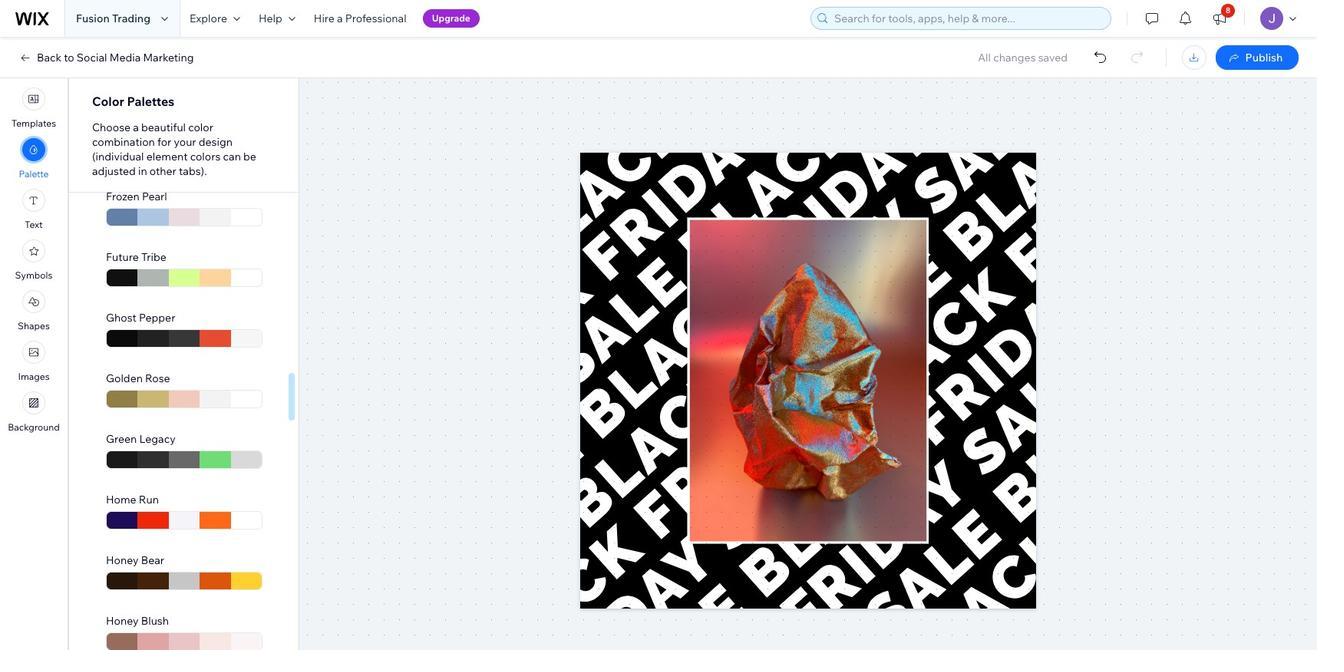 Task type: locate. For each thing, give the bounding box(es) containing it.
honey left the bear
[[106, 554, 139, 567]]

a up the combination
[[133, 121, 139, 134]]

honey left blush
[[106, 614, 139, 628]]

a inside choose a beautiful color combination for your design (individual element colors can be adjusted in other tabs).
[[133, 121, 139, 134]]

honey
[[106, 554, 139, 567], [106, 614, 139, 628]]

tribe
[[141, 250, 166, 264]]

a
[[337, 12, 343, 25], [133, 121, 139, 134]]

0 vertical spatial a
[[337, 12, 343, 25]]

fusion trading
[[76, 12, 150, 25]]

pearl
[[142, 190, 167, 203]]

rose
[[145, 372, 170, 385]]

templates
[[11, 117, 56, 129]]

adjusted
[[92, 164, 136, 178]]

0 horizontal spatial a
[[133, 121, 139, 134]]

palette button
[[19, 138, 49, 180]]

menu
[[0, 83, 68, 438]]

0 vertical spatial honey
[[106, 554, 139, 567]]

color
[[188, 121, 213, 134]]

hire
[[314, 12, 335, 25]]

shapes
[[18, 320, 50, 332]]

back
[[37, 51, 62, 64]]

beautiful
[[141, 121, 186, 134]]

upgrade button
[[423, 9, 480, 28]]

future
[[106, 250, 139, 264]]

1 horizontal spatial a
[[337, 12, 343, 25]]

tabs).
[[179, 164, 207, 178]]

publish button
[[1216, 45, 1299, 70]]

home run
[[106, 493, 159, 507]]

1 honey from the top
[[106, 554, 139, 567]]

2 honey from the top
[[106, 614, 139, 628]]

honey for honey bear
[[106, 554, 139, 567]]

a inside 'link'
[[337, 12, 343, 25]]

upgrade
[[432, 12, 470, 24]]

publish
[[1246, 51, 1283, 64]]

1 vertical spatial a
[[133, 121, 139, 134]]

other
[[150, 164, 176, 178]]

your
[[174, 135, 196, 149]]

be
[[243, 150, 256, 164]]

ghost pepper
[[106, 311, 175, 325]]

palette
[[19, 168, 49, 180]]

design
[[199, 135, 233, 149]]

text button
[[22, 189, 45, 230]]

back to social media marketing button
[[18, 51, 194, 64]]

hire a professional
[[314, 12, 407, 25]]

8
[[1226, 5, 1231, 15]]

a right hire
[[337, 12, 343, 25]]

1 vertical spatial honey
[[106, 614, 139, 628]]

symbols
[[15, 269, 53, 281]]

hire a professional link
[[305, 0, 416, 37]]



Task type: describe. For each thing, give the bounding box(es) containing it.
Search for tools, apps, help & more... field
[[830, 8, 1106, 29]]

in
[[138, 164, 147, 178]]

can
[[223, 150, 241, 164]]

menu containing templates
[[0, 83, 68, 438]]

8 button
[[1203, 0, 1237, 37]]

color palettes
[[92, 94, 175, 109]]

images button
[[18, 341, 50, 382]]

golden
[[106, 372, 143, 385]]

bear
[[141, 554, 164, 567]]

future tribe
[[106, 250, 166, 264]]

color
[[92, 94, 124, 109]]

palettes
[[127, 94, 175, 109]]

home
[[106, 493, 136, 507]]

shapes button
[[18, 290, 50, 332]]

honey for honey blush
[[106, 614, 139, 628]]

saved
[[1038, 51, 1068, 64]]

legacy
[[139, 432, 176, 446]]

professional
[[345, 12, 407, 25]]

element
[[146, 150, 188, 164]]

a for beautiful
[[133, 121, 139, 134]]

(individual
[[92, 150, 144, 164]]

background
[[8, 421, 60, 433]]

social
[[77, 51, 107, 64]]

combination
[[92, 135, 155, 149]]

green
[[106, 432, 137, 446]]

text
[[25, 219, 43, 230]]

honey blush
[[106, 614, 169, 628]]

all changes saved
[[978, 51, 1068, 64]]

for
[[157, 135, 171, 149]]

choose a beautiful color combination for your design (individual element colors can be adjusted in other tabs).
[[92, 121, 256, 178]]

to
[[64, 51, 74, 64]]

ghost
[[106, 311, 137, 325]]

frozen pearl
[[106, 190, 167, 203]]

help
[[259, 12, 282, 25]]

templates button
[[11, 88, 56, 129]]

trading
[[112, 12, 150, 25]]

symbols button
[[15, 240, 53, 281]]

images
[[18, 371, 50, 382]]

changes
[[994, 51, 1036, 64]]

a for professional
[[337, 12, 343, 25]]

frozen
[[106, 190, 140, 203]]

all
[[978, 51, 991, 64]]

background button
[[8, 392, 60, 433]]

green legacy
[[106, 432, 176, 446]]

back to social media marketing
[[37, 51, 194, 64]]

explore
[[190, 12, 227, 25]]

marketing
[[143, 51, 194, 64]]

run
[[139, 493, 159, 507]]

media
[[110, 51, 141, 64]]

blush
[[141, 614, 169, 628]]

colors
[[190, 150, 221, 164]]

help button
[[249, 0, 305, 37]]

golden rose
[[106, 372, 170, 385]]

choose
[[92, 121, 131, 134]]

fusion
[[76, 12, 110, 25]]

pepper
[[139, 311, 175, 325]]

honey bear
[[106, 554, 164, 567]]



Task type: vqa. For each thing, say whether or not it's contained in the screenshot.
Create And Customize Unlimited Stand-Alone Albums And Add Your Branding
no



